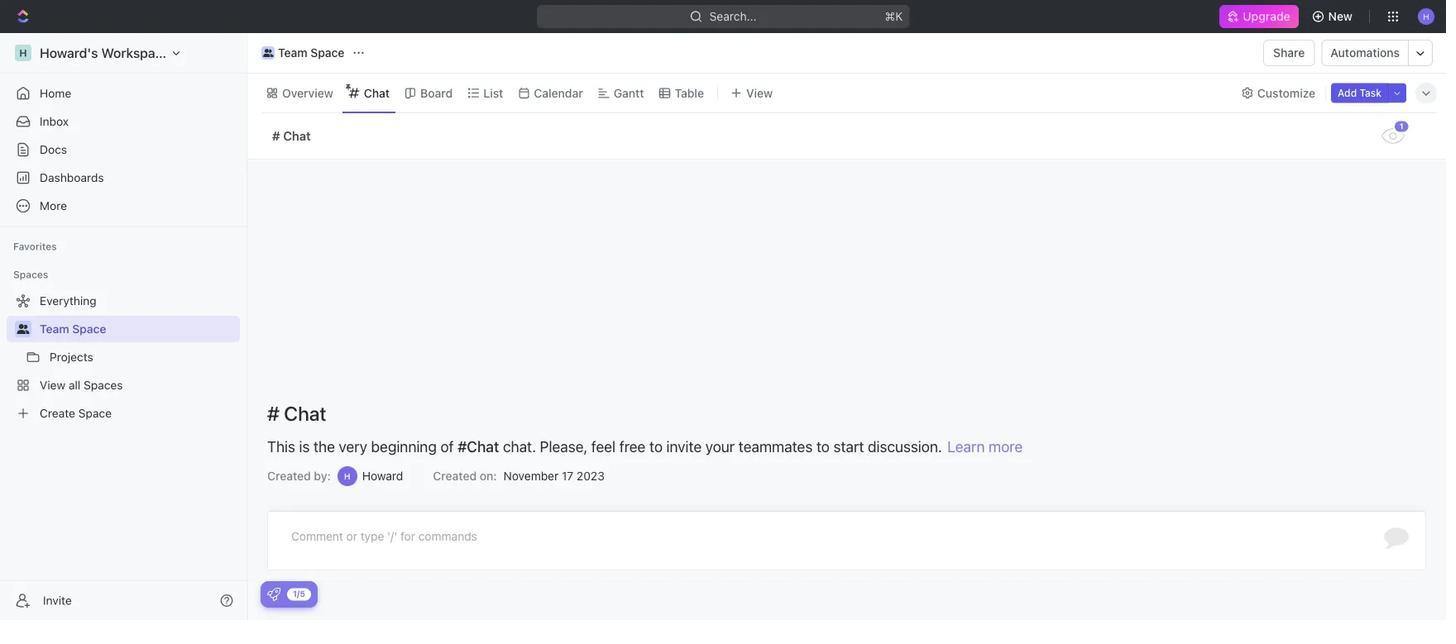 Task type: describe. For each thing, give the bounding box(es) containing it.
november
[[503, 469, 559, 483]]

1 to from the left
[[649, 438, 663, 455]]

tree inside "sidebar" navigation
[[7, 288, 240, 427]]

howard's workspace, , element
[[15, 45, 31, 61]]

onboarding checklist button image
[[267, 588, 280, 601]]

1 vertical spatial chat
[[283, 129, 311, 143]]

view button
[[725, 74, 779, 113]]

2 vertical spatial space
[[78, 407, 112, 420]]

add
[[1338, 87, 1357, 99]]

2 to from the left
[[816, 438, 830, 455]]

howard's workspace
[[40, 45, 170, 61]]

this is the very beginning of #chat chat. please, feel free to invite your teammates to start discussion. learn more
[[267, 438, 1023, 455]]

#chat
[[458, 438, 499, 455]]

inbox link
[[7, 108, 240, 135]]

2023
[[577, 469, 605, 483]]

h inside dropdown button
[[1423, 11, 1429, 21]]

h button
[[1413, 3, 1440, 30]]

1 horizontal spatial team space link
[[257, 43, 349, 63]]

very
[[339, 438, 367, 455]]

by:
[[314, 469, 331, 483]]

howard's
[[40, 45, 98, 61]]

list
[[483, 86, 503, 100]]

the
[[314, 438, 335, 455]]

teammates
[[739, 438, 813, 455]]

upgrade
[[1243, 10, 1290, 23]]

gantt link
[[610, 81, 644, 105]]

1 vertical spatial spaces
[[84, 378, 123, 392]]

this
[[267, 438, 295, 455]]

docs
[[40, 143, 67, 156]]

table
[[675, 86, 704, 100]]

overview link
[[279, 81, 333, 105]]

view all spaces link
[[7, 372, 237, 399]]

upgrade link
[[1220, 5, 1299, 28]]

more
[[989, 438, 1023, 455]]

1
[[1400, 122, 1404, 131]]

created on: november 17 2023
[[433, 469, 605, 483]]

view button
[[725, 81, 779, 105]]

1 horizontal spatial team space
[[278, 46, 345, 60]]

team inside "sidebar" navigation
[[40, 322, 69, 336]]

0 vertical spatial chat
[[364, 86, 390, 100]]

customize
[[1257, 86, 1315, 100]]

view all spaces
[[40, 378, 123, 392]]

new button
[[1305, 3, 1363, 30]]

all
[[69, 378, 80, 392]]

share button
[[1263, 40, 1315, 66]]

onboarding checklist button element
[[267, 588, 280, 601]]

invite
[[43, 594, 72, 608]]

overview
[[282, 86, 333, 100]]

1 horizontal spatial team
[[278, 46, 307, 60]]

workspace
[[101, 45, 170, 61]]

1 vertical spatial # chat
[[267, 402, 326, 425]]

17
[[562, 469, 573, 483]]

user group image
[[17, 324, 29, 334]]

create space link
[[7, 400, 237, 427]]

please,
[[540, 438, 588, 455]]

customize button
[[1236, 81, 1320, 105]]

create
[[40, 407, 75, 420]]

add task button
[[1331, 83, 1388, 103]]

new
[[1328, 10, 1353, 23]]

calendar
[[534, 86, 583, 100]]

automations
[[1331, 46, 1400, 60]]

0 vertical spatial spaces
[[13, 269, 48, 280]]

team space inside "sidebar" navigation
[[40, 322, 106, 336]]

sidebar navigation
[[0, 33, 251, 620]]

invite
[[666, 438, 702, 455]]

dashboards
[[40, 171, 104, 184]]

h inside "sidebar" navigation
[[19, 47, 27, 59]]

inbox
[[40, 115, 69, 128]]

view for view all spaces
[[40, 378, 65, 392]]



Task type: locate. For each thing, give the bounding box(es) containing it.
0 horizontal spatial to
[[649, 438, 663, 455]]

to
[[649, 438, 663, 455], [816, 438, 830, 455]]

2 created from the left
[[433, 469, 477, 483]]

team space up projects
[[40, 322, 106, 336]]

table link
[[671, 81, 704, 105]]

1 horizontal spatial spaces
[[84, 378, 123, 392]]

1 vertical spatial space
[[72, 322, 106, 336]]

howard
[[362, 469, 403, 483]]

0 horizontal spatial team
[[40, 322, 69, 336]]

start
[[834, 438, 864, 455]]

1 created from the left
[[267, 469, 311, 483]]

1 horizontal spatial h
[[344, 472, 350, 481]]

projects
[[50, 350, 93, 364]]

chat
[[364, 86, 390, 100], [283, 129, 311, 143], [284, 402, 326, 425]]

created down of at left
[[433, 469, 477, 483]]

# chat up is on the bottom left
[[267, 402, 326, 425]]

discussion.
[[868, 438, 942, 455]]

team
[[278, 46, 307, 60], [40, 322, 69, 336]]

gantt
[[614, 86, 644, 100]]

chat up is on the bottom left
[[284, 402, 326, 425]]

1 horizontal spatial to
[[816, 438, 830, 455]]

1 button
[[1381, 120, 1410, 144]]

view for view
[[746, 86, 773, 100]]

h
[[1423, 11, 1429, 21], [19, 47, 27, 59], [344, 472, 350, 481]]

your
[[705, 438, 735, 455]]

on:
[[480, 469, 497, 483]]

add task
[[1338, 87, 1382, 99]]

is
[[299, 438, 310, 455]]

0 horizontal spatial h
[[19, 47, 27, 59]]

calendar link
[[531, 81, 583, 105]]

board
[[420, 86, 453, 100]]

0 vertical spatial team space link
[[257, 43, 349, 63]]

team down everything
[[40, 322, 69, 336]]

home link
[[7, 80, 240, 107]]

to right free
[[649, 438, 663, 455]]

0 horizontal spatial team space link
[[40, 316, 237, 343]]

list link
[[480, 81, 503, 105]]

chat down overview link on the left top
[[283, 129, 311, 143]]

favorites
[[13, 241, 57, 252]]

team space up overview
[[278, 46, 345, 60]]

chat link
[[361, 81, 390, 105]]

chat.
[[503, 438, 536, 455]]

task
[[1360, 87, 1382, 99]]

user group image
[[263, 49, 273, 57]]

view inside view all spaces link
[[40, 378, 65, 392]]

spaces right all
[[84, 378, 123, 392]]

1 vertical spatial team space
[[40, 322, 106, 336]]

0 vertical spatial #
[[272, 129, 280, 143]]

view
[[746, 86, 773, 100], [40, 378, 65, 392]]

board link
[[417, 81, 453, 105]]

team space link up overview
[[257, 43, 349, 63]]

spaces down favorites button
[[13, 269, 48, 280]]

favorites button
[[7, 237, 64, 256]]

everything
[[40, 294, 96, 308]]

team space link up projects link
[[40, 316, 237, 343]]

created for created by:
[[267, 469, 311, 483]]

to left the start
[[816, 438, 830, 455]]

1 horizontal spatial created
[[433, 469, 477, 483]]

space
[[310, 46, 345, 60], [72, 322, 106, 336], [78, 407, 112, 420]]

1 horizontal spatial view
[[746, 86, 773, 100]]

1 vertical spatial h
[[19, 47, 27, 59]]

search...
[[709, 10, 757, 23]]

create space
[[40, 407, 112, 420]]

created for created on: november 17 2023
[[433, 469, 477, 483]]

0 horizontal spatial spaces
[[13, 269, 48, 280]]

2 horizontal spatial h
[[1423, 11, 1429, 21]]

⌘k
[[885, 10, 903, 23]]

0 vertical spatial team
[[278, 46, 307, 60]]

team space
[[278, 46, 345, 60], [40, 322, 106, 336]]

free
[[619, 438, 646, 455]]

#
[[272, 129, 280, 143], [267, 402, 280, 425]]

2 vertical spatial h
[[344, 472, 350, 481]]

created by:
[[267, 469, 331, 483]]

0 vertical spatial space
[[310, 46, 345, 60]]

0 vertical spatial h
[[1423, 11, 1429, 21]]

view inside view button
[[746, 86, 773, 100]]

beginning
[[371, 438, 437, 455]]

0 horizontal spatial team space
[[40, 322, 106, 336]]

tree
[[7, 288, 240, 427]]

# down overview link on the left top
[[272, 129, 280, 143]]

chat left board link
[[364, 86, 390, 100]]

team space link
[[257, 43, 349, 63], [40, 316, 237, 343]]

1 vertical spatial team space link
[[40, 316, 237, 343]]

home
[[40, 86, 71, 100]]

tree containing everything
[[7, 288, 240, 427]]

feel
[[591, 438, 616, 455]]

learn
[[948, 438, 985, 455]]

projects link
[[50, 344, 237, 371]]

share
[[1273, 46, 1305, 60]]

1 vertical spatial team
[[40, 322, 69, 336]]

created down this
[[267, 469, 311, 483]]

0 horizontal spatial created
[[267, 469, 311, 483]]

learn more link
[[948, 438, 1023, 455]]

# up this
[[267, 402, 280, 425]]

automations button
[[1322, 41, 1408, 65]]

more button
[[7, 193, 240, 219]]

docs link
[[7, 137, 240, 163]]

space up projects
[[72, 322, 106, 336]]

1 vertical spatial #
[[267, 402, 280, 425]]

of
[[440, 438, 454, 455]]

team right user group image
[[278, 46, 307, 60]]

created
[[267, 469, 311, 483], [433, 469, 477, 483]]

space down view all spaces in the bottom of the page
[[78, 407, 112, 420]]

dashboards link
[[7, 165, 240, 191]]

everything link
[[7, 288, 237, 314]]

0 vertical spatial view
[[746, 86, 773, 100]]

# chat down overview link on the left top
[[272, 129, 311, 143]]

more
[[40, 199, 67, 213]]

1/5
[[293, 589, 305, 599]]

spaces
[[13, 269, 48, 280], [84, 378, 123, 392]]

2 vertical spatial chat
[[284, 402, 326, 425]]

0 vertical spatial team space
[[278, 46, 345, 60]]

1 vertical spatial view
[[40, 378, 65, 392]]

0 vertical spatial # chat
[[272, 129, 311, 143]]

0 horizontal spatial view
[[40, 378, 65, 392]]

space up overview
[[310, 46, 345, 60]]

view right table in the left top of the page
[[746, 86, 773, 100]]

view left all
[[40, 378, 65, 392]]

# chat
[[272, 129, 311, 143], [267, 402, 326, 425]]



Task type: vqa. For each thing, say whether or not it's contained in the screenshot.
List Link
yes



